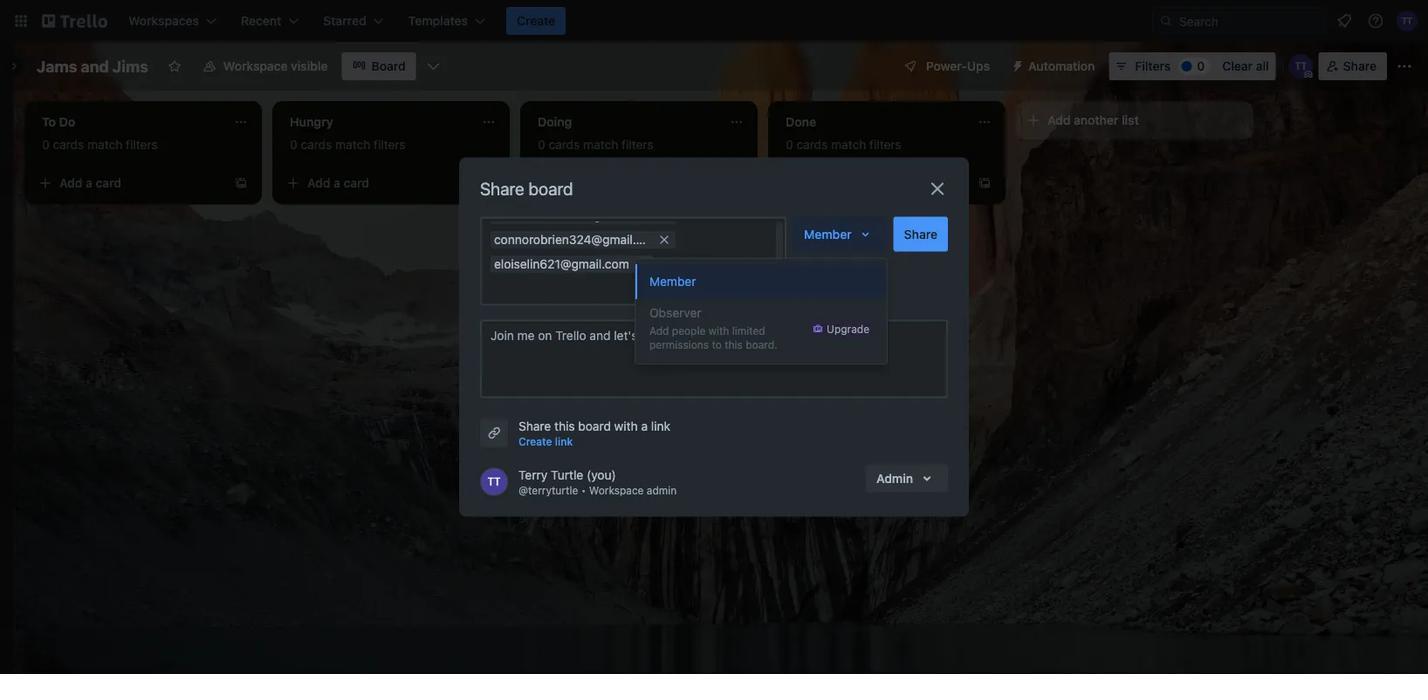Task type: vqa. For each thing, say whether or not it's contained in the screenshot.
counted
no



Task type: describe. For each thing, give the bounding box(es) containing it.
1 match from the left
[[87, 137, 122, 152]]

with for limited
[[709, 325, 729, 337]]

2 cards from the left
[[301, 137, 332, 152]]

add another list button
[[1016, 101, 1253, 140]]

workspace inside button
[[223, 59, 288, 73]]

3 0 cards match filters from the left
[[538, 137, 653, 152]]

1 vertical spatial share button
[[894, 217, 948, 252]]

add inside observer add people with limited permissions to this board.
[[649, 325, 669, 337]]

1 cards from the left
[[53, 137, 84, 152]]

add inside button
[[1047, 113, 1071, 127]]

group containing member
[[635, 259, 887, 364]]

4 cards from the left
[[796, 137, 828, 152]]

(you)
[[587, 468, 616, 482]]

eloiselin621@gmail.com
[[494, 257, 629, 271]]

open information menu image
[[1367, 12, 1384, 30]]

board.
[[746, 339, 777, 351]]

Join me on Trello and let's work together on this board! text field
[[480, 320, 948, 398]]

share up clarkrunnerman@gmail.com
[[480, 179, 524, 199]]

member button
[[793, 217, 887, 252]]

1 create from template… image from the left
[[482, 176, 496, 190]]

search image
[[1159, 14, 1173, 28]]

1 horizontal spatial terry turtle (terryturtle) image
[[1289, 54, 1313, 79]]

1 filters from the left
[[126, 137, 158, 152]]

terry
[[518, 468, 547, 482]]

1 0 cards match filters from the left
[[42, 137, 158, 152]]

power-ups button
[[891, 52, 1000, 80]]

share down close "image"
[[904, 227, 937, 241]]

observer add people with limited permissions to this board.
[[649, 306, 777, 351]]

board
[[371, 59, 406, 73]]

4 match from the left
[[831, 137, 866, 152]]

with for a
[[614, 419, 638, 433]]

member for member dropdown button
[[804, 227, 852, 241]]

1 card from the left
[[96, 176, 121, 190]]

to
[[712, 339, 722, 351]]

automation button
[[1004, 52, 1105, 80]]

a inside share this board with a link create link
[[641, 419, 648, 433]]

2 0 cards match filters from the left
[[290, 137, 406, 152]]

connorobrien324@gmail.com
[[494, 232, 660, 247]]

Board name text field
[[28, 52, 157, 80]]

ups
[[967, 59, 990, 73]]

1 horizontal spatial share button
[[1319, 52, 1387, 80]]

0 notifications image
[[1334, 10, 1355, 31]]

2 filters from the left
[[374, 137, 406, 152]]

clear all button
[[1215, 52, 1276, 80]]

0 vertical spatial link
[[651, 419, 670, 433]]

customize views image
[[425, 58, 442, 75]]

add a card button for create from template… image
[[31, 169, 227, 197]]

people
[[672, 325, 706, 337]]

clear
[[1222, 59, 1253, 73]]

admin
[[876, 471, 913, 486]]

3 card from the left
[[591, 176, 617, 190]]

turtle
[[551, 468, 583, 482]]

and
[[81, 57, 109, 76]]

3 match from the left
[[583, 137, 618, 152]]

share inside share this board with a link create link
[[518, 419, 551, 433]]

2 card from the left
[[344, 176, 369, 190]]

3 filters from the left
[[622, 137, 653, 152]]

power-
[[926, 59, 967, 73]]

board link
[[342, 52, 416, 80]]

share this board with a link create link
[[518, 419, 670, 448]]

filters
[[1135, 59, 1171, 73]]



Task type: locate. For each thing, give the bounding box(es) containing it.
0 horizontal spatial board
[[529, 179, 573, 199]]

2 add a card button from the left
[[279, 169, 475, 197]]

create button
[[506, 7, 566, 35]]

workspace visible button
[[192, 52, 338, 80]]

terry turtle (terryturtle) image
[[1397, 10, 1418, 31]]

filters
[[126, 137, 158, 152], [374, 137, 406, 152], [622, 137, 653, 152], [869, 137, 901, 152]]

jams
[[37, 57, 77, 76]]

workspace
[[223, 59, 288, 73], [589, 485, 644, 497]]

0 horizontal spatial this
[[554, 419, 575, 433]]

with inside observer add people with limited permissions to this board.
[[709, 325, 729, 337]]

upgrade button
[[809, 320, 873, 338]]

limited
[[732, 325, 765, 337]]

1 horizontal spatial add a card button
[[279, 169, 475, 197]]

workspace visible
[[223, 59, 328, 73]]

permissions
[[649, 339, 709, 351]]

sm image
[[1004, 52, 1028, 77]]

share up terry on the bottom
[[518, 419, 551, 433]]

member
[[804, 227, 852, 241], [649, 275, 696, 289]]

1 horizontal spatial member
[[804, 227, 852, 241]]

None text field
[[491, 276, 776, 301]]

share left the show menu image
[[1343, 59, 1377, 73]]

add a card button for 2nd create from template… icon from right
[[279, 169, 475, 197]]

1 add a card button from the left
[[31, 169, 227, 197]]

0 horizontal spatial share button
[[894, 217, 948, 252]]

member button
[[635, 264, 887, 299]]

match
[[87, 137, 122, 152], [335, 137, 370, 152], [583, 137, 618, 152], [831, 137, 866, 152]]

0 horizontal spatial with
[[614, 419, 638, 433]]

terry turtle (terryturtle) image right all
[[1289, 54, 1313, 79]]

1 vertical spatial with
[[614, 419, 638, 433]]

0 cards match filters
[[42, 137, 158, 152], [290, 137, 406, 152], [538, 137, 653, 152], [786, 137, 901, 152]]

with inside share this board with a link create link
[[614, 419, 638, 433]]

terry turtle (terryturtle) image
[[1289, 54, 1313, 79], [480, 468, 508, 496]]

0 horizontal spatial member
[[649, 275, 696, 289]]

0 vertical spatial share button
[[1319, 52, 1387, 80]]

0 vertical spatial member
[[804, 227, 852, 241]]

1 horizontal spatial with
[[709, 325, 729, 337]]

member up observer
[[649, 275, 696, 289]]

2 match from the left
[[335, 137, 370, 152]]

clear all
[[1222, 59, 1269, 73]]

0 horizontal spatial add a card
[[59, 176, 121, 190]]

4 filters from the left
[[869, 137, 901, 152]]

2 horizontal spatial add a card button
[[527, 169, 723, 197]]

workspace left the visible
[[223, 59, 288, 73]]

1 vertical spatial board
[[578, 419, 611, 433]]

1 vertical spatial member
[[649, 275, 696, 289]]

this inside observer add people with limited permissions to this board.
[[725, 339, 743, 351]]

with up the to
[[709, 325, 729, 337]]

1 horizontal spatial board
[[578, 419, 611, 433]]

observer
[[649, 306, 701, 320]]

0 horizontal spatial workspace
[[223, 59, 288, 73]]

member inside button
[[649, 275, 696, 289]]

2 horizontal spatial add a card
[[555, 176, 617, 190]]

add a card
[[59, 176, 121, 190], [307, 176, 369, 190], [555, 176, 617, 190]]

0 horizontal spatial link
[[555, 436, 573, 448]]

share
[[1343, 59, 1377, 73], [480, 179, 524, 199], [904, 227, 937, 241], [518, 419, 551, 433]]

add
[[1047, 113, 1071, 127], [59, 176, 82, 190], [307, 176, 330, 190], [555, 176, 578, 190], [649, 325, 669, 337]]

1 horizontal spatial this
[[725, 339, 743, 351]]

create inside button
[[517, 14, 555, 28]]

automation
[[1028, 59, 1095, 73]]

0 vertical spatial board
[[529, 179, 573, 199]]

0 vertical spatial with
[[709, 325, 729, 337]]

0 horizontal spatial create from template… image
[[482, 176, 496, 190]]

with up (you) in the bottom of the page
[[614, 419, 638, 433]]

a
[[86, 176, 92, 190], [334, 176, 340, 190], [581, 176, 588, 190], [641, 419, 648, 433]]

show menu image
[[1396, 58, 1413, 75]]

group
[[635, 259, 887, 364]]

share button down 0 notifications icon
[[1319, 52, 1387, 80]]

member up member button on the top of the page
[[804, 227, 852, 241]]

member for member button on the top of the page
[[649, 275, 696, 289]]

create link button
[[518, 433, 573, 451]]

admin button
[[866, 465, 948, 493]]

share board
[[480, 179, 573, 199]]

3 add a card button from the left
[[527, 169, 723, 197]]

workspace inside terry turtle (you) @terryturtle • workspace admin
[[589, 485, 644, 497]]

1 horizontal spatial create from template… image
[[978, 176, 992, 190]]

share button down close "image"
[[894, 217, 948, 252]]

3 cards from the left
[[549, 137, 580, 152]]

upgrade
[[827, 323, 869, 335]]

2 add a card from the left
[[307, 176, 369, 190]]

link up admin
[[651, 419, 670, 433]]

1 vertical spatial create
[[518, 436, 552, 448]]

terry turtle (terryturtle) image left terry on the bottom
[[480, 468, 508, 496]]

add a card button
[[31, 169, 227, 197], [279, 169, 475, 197], [527, 169, 723, 197]]

member inside dropdown button
[[804, 227, 852, 241]]

create from template… image
[[482, 176, 496, 190], [978, 176, 992, 190]]

primary element
[[0, 0, 1428, 42]]

link up turtle
[[555, 436, 573, 448]]

board
[[529, 179, 573, 199], [578, 419, 611, 433]]

board up (you) in the bottom of the page
[[578, 419, 611, 433]]

0
[[1197, 59, 1205, 73], [42, 137, 49, 152], [290, 137, 297, 152], [538, 137, 545, 152], [786, 137, 793, 152]]

0 horizontal spatial add a card button
[[31, 169, 227, 197]]

board up clarkrunnerman@gmail.com
[[529, 179, 573, 199]]

0 vertical spatial create
[[517, 14, 555, 28]]

clarkrunnerman@gmail.com
[[494, 208, 651, 222]]

0 vertical spatial terry turtle (terryturtle) image
[[1289, 54, 1313, 79]]

link
[[651, 419, 670, 433], [555, 436, 573, 448]]

0 horizontal spatial card
[[96, 176, 121, 190]]

board inside share this board with a link create link
[[578, 419, 611, 433]]

1 horizontal spatial workspace
[[589, 485, 644, 497]]

this inside share this board with a link create link
[[554, 419, 575, 433]]

admin
[[647, 485, 677, 497]]

this up turtle
[[554, 419, 575, 433]]

power-ups
[[926, 59, 990, 73]]

switch to… image
[[12, 12, 30, 30]]

1 vertical spatial workspace
[[589, 485, 644, 497]]

create from template… image
[[234, 176, 248, 190]]

1 vertical spatial terry turtle (terryturtle) image
[[480, 468, 508, 496]]

4 0 cards match filters from the left
[[786, 137, 901, 152]]

with
[[709, 325, 729, 337], [614, 419, 638, 433]]

add another list
[[1047, 113, 1139, 127]]

this right the to
[[725, 339, 743, 351]]

1 vertical spatial link
[[555, 436, 573, 448]]

1 vertical spatial this
[[554, 419, 575, 433]]

1 horizontal spatial link
[[651, 419, 670, 433]]

1 horizontal spatial add a card
[[307, 176, 369, 190]]

cards
[[53, 137, 84, 152], [301, 137, 332, 152], [549, 137, 580, 152], [796, 137, 828, 152]]

another
[[1074, 113, 1118, 127]]

star or unstar board image
[[167, 59, 181, 73]]

0 vertical spatial workspace
[[223, 59, 288, 73]]

0 horizontal spatial terry turtle (terryturtle) image
[[480, 468, 508, 496]]

workspace down (you) in the bottom of the page
[[589, 485, 644, 497]]

2 create from template… image from the left
[[978, 176, 992, 190]]

terry turtle (you) @terryturtle • workspace admin
[[518, 468, 677, 497]]

create inside share this board with a link create link
[[518, 436, 552, 448]]

list
[[1122, 113, 1139, 127]]

visible
[[291, 59, 328, 73]]

close image
[[927, 179, 948, 199]]

•
[[581, 485, 586, 497]]

Search field
[[1173, 8, 1326, 34]]

3 add a card from the left
[[555, 176, 617, 190]]

jams and jims
[[37, 57, 148, 76]]

1 horizontal spatial card
[[344, 176, 369, 190]]

create
[[517, 14, 555, 28], [518, 436, 552, 448]]

all
[[1256, 59, 1269, 73]]

@terryturtle
[[518, 485, 578, 497]]

0 vertical spatial this
[[725, 339, 743, 351]]

this
[[725, 339, 743, 351], [554, 419, 575, 433]]

jims
[[112, 57, 148, 76]]

share button
[[1319, 52, 1387, 80], [894, 217, 948, 252]]

2 horizontal spatial card
[[591, 176, 617, 190]]

card
[[96, 176, 121, 190], [344, 176, 369, 190], [591, 176, 617, 190]]

1 add a card from the left
[[59, 176, 121, 190]]



